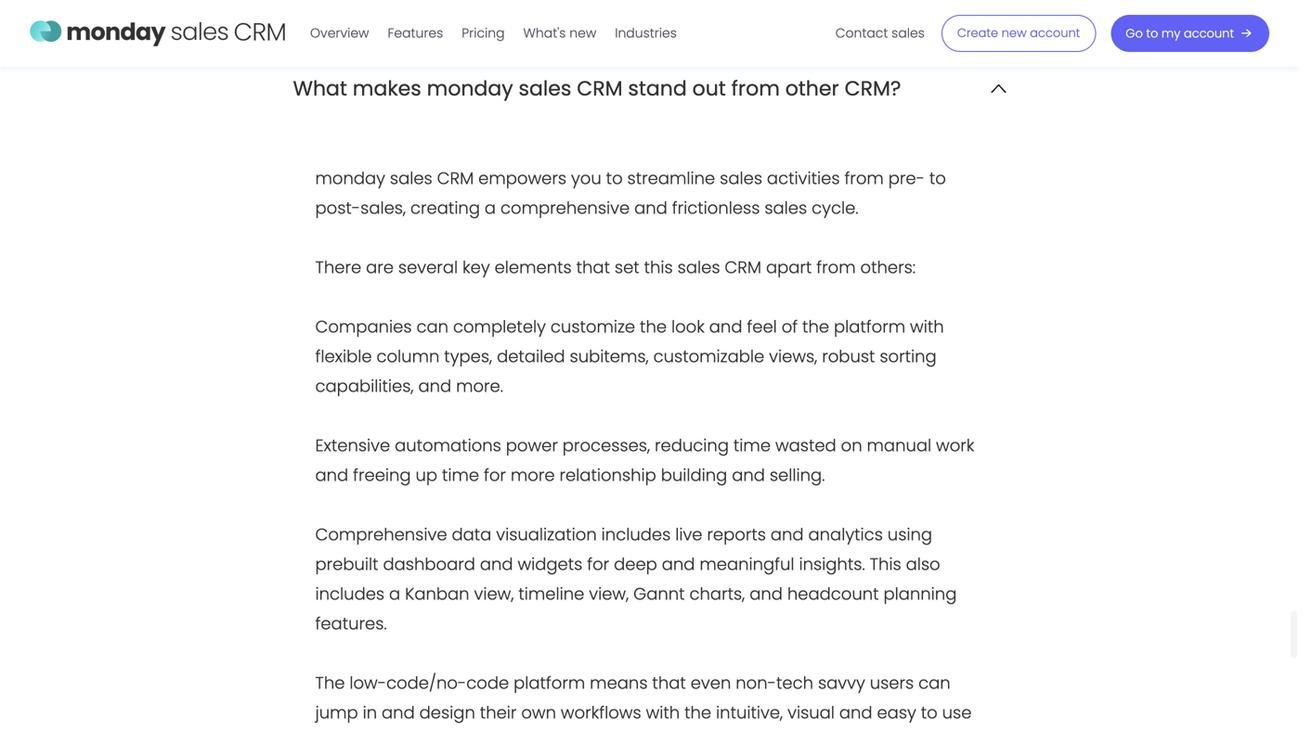 Task type: describe. For each thing, give the bounding box(es) containing it.
customizable
[[653, 345, 765, 369]]

sales,
[[360, 196, 406, 220]]

activities
[[767, 167, 840, 190]]

what's new
[[523, 24, 596, 42]]

extensive automations power processes, reducing time wasted on manual work and freeing up time for more relationship building and selling.
[[315, 434, 975, 488]]

monday inside the monday sales crm empowers you to streamline sales activities from pre- to post-sales, creating a comprehensive and frictionless sales cycle.
[[315, 167, 385, 190]]

relationship
[[560, 464, 656, 488]]

elements
[[495, 256, 572, 280]]

industries link
[[606, 19, 686, 48]]

workflows
[[561, 702, 641, 725]]

go to my account button
[[1111, 15, 1270, 52]]

freeing
[[353, 464, 411, 488]]

headcount
[[787, 583, 879, 606]]

timeline
[[519, 583, 584, 606]]

empowers
[[478, 167, 567, 190]]

creating
[[411, 196, 480, 220]]

reducing
[[655, 434, 729, 458]]

create new account
[[957, 25, 1080, 41]]

and down extensive
[[315, 464, 348, 488]]

and up customizable
[[709, 315, 742, 339]]

use
[[942, 702, 972, 725]]

completely
[[453, 315, 546, 339]]

work
[[936, 434, 975, 458]]

crm inside the monday sales crm empowers you to streamline sales activities from pre- to post-sales, creating a comprehensive and frictionless sales cycle.
[[437, 167, 474, 190]]

to inside button
[[1146, 25, 1158, 42]]

set
[[615, 256, 640, 280]]

own
[[521, 702, 556, 725]]

visualization
[[496, 523, 597, 547]]

sales inside dropdown button
[[519, 74, 572, 103]]

dashboard
[[383, 553, 475, 577]]

manual
[[867, 434, 932, 458]]

what makes monday sales crm stand out from other crm? button
[[278, 43, 1021, 127]]

that inside the low-code/no-code platform means that even non-tech savvy users can jump in and design their own workflows with the intuitive, visual and easy to use interface.
[[652, 672, 686, 696]]

companies can completely customize the look and feel of the platform with flexible column types, detailed subitems, customizable views, robust sorting capabilities, and more.
[[315, 315, 944, 398]]

0 vertical spatial includes
[[602, 523, 671, 547]]

live
[[675, 523, 703, 547]]

and down column
[[418, 375, 451, 398]]

1 horizontal spatial time
[[734, 434, 771, 458]]

other
[[785, 74, 839, 103]]

code
[[466, 672, 509, 696]]

can inside companies can completely customize the look and feel of the platform with flexible column types, detailed subitems, customizable views, robust sorting capabilities, and more.
[[416, 315, 449, 339]]

0 horizontal spatial the
[[640, 315, 667, 339]]

my
[[1162, 25, 1181, 42]]

from inside the monday sales crm empowers you to streamline sales activities from pre- to post-sales, creating a comprehensive and frictionless sales cycle.
[[845, 167, 884, 190]]

comprehensive
[[315, 523, 447, 547]]

with inside the low-code/no-code platform means that even non-tech savvy users can jump in and design their own workflows with the intuitive, visual and easy to use interface.
[[646, 702, 680, 725]]

1 vertical spatial time
[[442, 464, 479, 488]]

2 horizontal spatial the
[[802, 315, 829, 339]]

tech
[[776, 672, 814, 696]]

are
[[366, 256, 394, 280]]

the
[[315, 672, 345, 696]]

several
[[398, 256, 458, 280]]

monday.com crm and sales image
[[30, 12, 286, 51]]

to inside the low-code/no-code platform means that even non-tech savvy users can jump in and design their own workflows with the intuitive, visual and easy to use interface.
[[921, 702, 938, 725]]

means
[[590, 672, 648, 696]]

crm inside dropdown button
[[577, 74, 623, 103]]

easy
[[877, 702, 916, 725]]

sales right this
[[678, 256, 720, 280]]

contact sales button
[[826, 19, 934, 48]]

there are several key elements that set this sales crm apart from others:
[[315, 256, 916, 280]]

frictionless
[[672, 196, 760, 220]]

charts,
[[690, 583, 745, 606]]

design
[[419, 702, 475, 725]]

intuitive,
[[716, 702, 783, 725]]

meaningful
[[700, 553, 795, 577]]

also
[[906, 553, 940, 577]]

a inside the monday sales crm empowers you to streamline sales activities from pre- to post-sales, creating a comprehensive and frictionless sales cycle.
[[485, 196, 496, 220]]

on
[[841, 434, 862, 458]]

deep
[[614, 553, 657, 577]]

robust
[[822, 345, 875, 369]]

platform inside companies can completely customize the look and feel of the platform with flexible column types, detailed subitems, customizable views, robust sorting capabilities, and more.
[[834, 315, 906, 339]]

and down savvy
[[839, 702, 873, 725]]

column
[[377, 345, 440, 369]]

apart
[[766, 256, 812, 280]]

monday sales crm empowers you to streamline sales activities from pre- to post-sales, creating a comprehensive and frictionless sales cycle.
[[315, 167, 946, 220]]

jump
[[315, 702, 358, 725]]

stand
[[628, 74, 687, 103]]

to right the pre-
[[929, 167, 946, 190]]

features
[[388, 24, 443, 42]]

what's new link
[[514, 19, 606, 48]]

contact sales
[[836, 24, 925, 42]]

create
[[957, 25, 998, 41]]

the low-code/no-code platform means that even non-tech savvy users can jump in and design their own workflows with the intuitive, visual and easy to use interface.
[[315, 672, 972, 732]]

region containing monday sales crm empowers you to streamline sales activities from pre- to post-sales, creating a comprehensive and frictionless sales cycle.
[[315, 164, 984, 732]]

and left selling.
[[732, 464, 765, 488]]

processes,
[[563, 434, 650, 458]]

feel
[[747, 315, 777, 339]]

views,
[[769, 345, 818, 369]]

this
[[870, 553, 901, 577]]



Task type: vqa. For each thing, say whether or not it's contained in the screenshot.
deep
yes



Task type: locate. For each thing, give the bounding box(es) containing it.
the inside the low-code/no-code platform means that even non-tech savvy users can jump in and design their own workflows with the intuitive, visual and easy to use interface.
[[685, 702, 712, 725]]

includes up deep
[[602, 523, 671, 547]]

non-
[[736, 672, 776, 696]]

sales up frictionless
[[720, 167, 762, 190]]

selling.
[[770, 464, 825, 488]]

and
[[634, 196, 668, 220], [709, 315, 742, 339], [418, 375, 451, 398], [315, 464, 348, 488], [732, 464, 765, 488], [771, 523, 804, 547], [480, 553, 513, 577], [662, 553, 695, 577], [750, 583, 783, 606], [382, 702, 415, 725], [839, 702, 873, 725]]

for left more
[[484, 464, 506, 488]]

platform up robust
[[834, 315, 906, 339]]

account right create
[[1030, 25, 1080, 41]]

time down automations
[[442, 464, 479, 488]]

their
[[480, 702, 517, 725]]

new inside button
[[1002, 25, 1027, 41]]

1 horizontal spatial includes
[[602, 523, 671, 547]]

0 horizontal spatial for
[[484, 464, 506, 488]]

overview link
[[301, 19, 378, 48]]

sales down 'what's'
[[519, 74, 572, 103]]

1 vertical spatial for
[[587, 553, 609, 577]]

account
[[1030, 25, 1080, 41], [1184, 25, 1234, 42]]

from right the out
[[732, 74, 780, 103]]

0 horizontal spatial account
[[1030, 25, 1080, 41]]

to right 'go'
[[1146, 25, 1158, 42]]

users
[[870, 672, 914, 696]]

2 horizontal spatial crm
[[725, 256, 762, 280]]

1 horizontal spatial for
[[587, 553, 609, 577]]

0 horizontal spatial view,
[[474, 583, 514, 606]]

data
[[452, 523, 492, 547]]

streamline
[[627, 167, 715, 190]]

0 horizontal spatial platform
[[514, 672, 585, 696]]

with
[[910, 315, 944, 339], [646, 702, 680, 725]]

0 horizontal spatial crm
[[437, 167, 474, 190]]

1 vertical spatial platform
[[514, 672, 585, 696]]

1 vertical spatial crm
[[437, 167, 474, 190]]

monday up post-
[[315, 167, 385, 190]]

1 view, from the left
[[474, 583, 514, 606]]

can
[[416, 315, 449, 339], [919, 672, 951, 696]]

for inside extensive automations power processes, reducing time wasted on manual work and freeing up time for more relationship building and selling.
[[484, 464, 506, 488]]

2 vertical spatial crm
[[725, 256, 762, 280]]

1 horizontal spatial new
[[1002, 25, 1027, 41]]

account right my
[[1184, 25, 1234, 42]]

0 vertical spatial monday
[[427, 74, 513, 103]]

region
[[315, 164, 984, 732]]

planning
[[884, 583, 957, 606]]

of
[[782, 315, 798, 339]]

post-
[[315, 196, 360, 220]]

1 vertical spatial includes
[[315, 583, 385, 606]]

with up sorting
[[910, 315, 944, 339]]

features.
[[315, 612, 387, 636]]

kanban
[[405, 583, 470, 606]]

that left set
[[576, 256, 610, 280]]

1 horizontal spatial monday
[[427, 74, 513, 103]]

1 horizontal spatial that
[[652, 672, 686, 696]]

there
[[315, 256, 361, 280]]

2 vertical spatial from
[[817, 256, 856, 280]]

2 view, from the left
[[589, 583, 629, 606]]

monday inside dropdown button
[[427, 74, 513, 103]]

and up meaningful
[[771, 523, 804, 547]]

0 vertical spatial a
[[485, 196, 496, 220]]

crm left apart
[[725, 256, 762, 280]]

for inside the comprehensive data visualization includes live reports and analytics using prebuilt dashboard and widgets for deep and meaningful insights. this also includes a kanban view, timeline view, gannt charts, and headcount planning features.
[[587, 553, 609, 577]]

sales right contact
[[892, 24, 925, 42]]

what's
[[523, 24, 566, 42]]

1 horizontal spatial account
[[1184, 25, 1234, 42]]

new for what's
[[570, 24, 596, 42]]

1 horizontal spatial platform
[[834, 315, 906, 339]]

the left look on the right top of page
[[640, 315, 667, 339]]

0 vertical spatial with
[[910, 315, 944, 339]]

low-
[[350, 672, 386, 696]]

capabilities,
[[315, 375, 414, 398]]

flexible
[[315, 345, 372, 369]]

this
[[644, 256, 673, 280]]

1 horizontal spatial view,
[[589, 583, 629, 606]]

0 vertical spatial platform
[[834, 315, 906, 339]]

subitems,
[[570, 345, 649, 369]]

you
[[571, 167, 602, 190]]

1 horizontal spatial the
[[685, 702, 712, 725]]

0 horizontal spatial new
[[570, 24, 596, 42]]

pricing
[[462, 24, 505, 42]]

pricing link
[[453, 19, 514, 48]]

go to my account
[[1126, 25, 1234, 42]]

view, down deep
[[589, 583, 629, 606]]

1 horizontal spatial with
[[910, 315, 944, 339]]

main element
[[301, 0, 1270, 67]]

1 vertical spatial that
[[652, 672, 686, 696]]

platform up own
[[514, 672, 585, 696]]

from right apart
[[817, 256, 856, 280]]

1 vertical spatial a
[[389, 583, 400, 606]]

using
[[888, 523, 932, 547]]

can inside the low-code/no-code platform means that even non-tech savvy users can jump in and design their own workflows with the intuitive, visual and easy to use interface.
[[919, 672, 951, 696]]

to
[[1146, 25, 1158, 42], [606, 167, 623, 190], [929, 167, 946, 190], [921, 702, 938, 725]]

new for create
[[1002, 25, 1027, 41]]

1 horizontal spatial a
[[485, 196, 496, 220]]

contact
[[836, 24, 888, 42]]

0 vertical spatial can
[[416, 315, 449, 339]]

sales up sales,
[[390, 167, 433, 190]]

others:
[[860, 256, 916, 280]]

to right you
[[606, 167, 623, 190]]

0 vertical spatial crm
[[577, 74, 623, 103]]

0 vertical spatial time
[[734, 434, 771, 458]]

0 horizontal spatial can
[[416, 315, 449, 339]]

a inside the comprehensive data visualization includes live reports and analytics using prebuilt dashboard and widgets for deep and meaningful insights. this also includes a kanban view, timeline view, gannt charts, and headcount planning features.
[[389, 583, 400, 606]]

a left kanban
[[389, 583, 400, 606]]

insights.
[[799, 553, 865, 577]]

industries
[[615, 24, 677, 42]]

and down data
[[480, 553, 513, 577]]

can up use
[[919, 672, 951, 696]]

crm left stand
[[577, 74, 623, 103]]

and down live
[[662, 553, 695, 577]]

reports
[[707, 523, 766, 547]]

more.
[[456, 375, 503, 398]]

1 vertical spatial can
[[919, 672, 951, 696]]

monday down pricing link
[[427, 74, 513, 103]]

to left use
[[921, 702, 938, 725]]

the down even
[[685, 702, 712, 725]]

wasted
[[775, 434, 837, 458]]

go
[[1126, 25, 1143, 42]]

detailed
[[497, 345, 565, 369]]

the right of
[[802, 315, 829, 339]]

look
[[671, 315, 705, 339]]

from up cycle.
[[845, 167, 884, 190]]

view, right kanban
[[474, 583, 514, 606]]

that left even
[[652, 672, 686, 696]]

the
[[640, 315, 667, 339], [802, 315, 829, 339], [685, 702, 712, 725]]

from inside dropdown button
[[732, 74, 780, 103]]

0 horizontal spatial monday
[[315, 167, 385, 190]]

overview
[[310, 24, 369, 42]]

crm?
[[845, 74, 901, 103]]

prebuilt
[[315, 553, 379, 577]]

and inside the monday sales crm empowers you to streamline sales activities from pre- to post-sales, creating a comprehensive and frictionless sales cycle.
[[634, 196, 668, 220]]

new
[[570, 24, 596, 42], [1002, 25, 1027, 41]]

up
[[416, 464, 437, 488]]

and down meaningful
[[750, 583, 783, 606]]

widgets
[[518, 553, 583, 577]]

0 horizontal spatial time
[[442, 464, 479, 488]]

code/no-
[[386, 672, 466, 696]]

0 horizontal spatial with
[[646, 702, 680, 725]]

1 horizontal spatial can
[[919, 672, 951, 696]]

0 horizontal spatial that
[[576, 256, 610, 280]]

1 vertical spatial with
[[646, 702, 680, 725]]

0 horizontal spatial a
[[389, 583, 400, 606]]

0 vertical spatial that
[[576, 256, 610, 280]]

new right 'what's'
[[570, 24, 596, 42]]

more
[[511, 464, 555, 488]]

automations
[[395, 434, 501, 458]]

in
[[363, 702, 377, 725]]

power
[[506, 434, 558, 458]]

can up column
[[416, 315, 449, 339]]

what
[[293, 74, 347, 103]]

key
[[463, 256, 490, 280]]

0 vertical spatial for
[[484, 464, 506, 488]]

companies
[[315, 315, 412, 339]]

and right in
[[382, 702, 415, 725]]

gannt
[[634, 583, 685, 606]]

types,
[[444, 345, 492, 369]]

time
[[734, 434, 771, 458], [442, 464, 479, 488]]

features link
[[378, 19, 453, 48]]

out
[[692, 74, 726, 103]]

pre-
[[889, 167, 925, 190]]

visual
[[788, 702, 835, 725]]

comprehensive data visualization includes live reports and analytics using prebuilt dashboard and widgets for deep and meaningful insights. this also includes a kanban view, timeline view, gannt charts, and headcount planning features.
[[315, 523, 957, 636]]

crm up "creating"
[[437, 167, 474, 190]]

1 vertical spatial monday
[[315, 167, 385, 190]]

new right create
[[1002, 25, 1027, 41]]

sales down activities
[[765, 196, 807, 220]]

1 horizontal spatial crm
[[577, 74, 623, 103]]

makes
[[353, 74, 421, 103]]

includes up the features.
[[315, 583, 385, 606]]

sales inside button
[[892, 24, 925, 42]]

cycle.
[[812, 196, 859, 220]]

with down means
[[646, 702, 680, 725]]

savvy
[[818, 672, 865, 696]]

a down empowers at the left of the page
[[485, 196, 496, 220]]

1 vertical spatial from
[[845, 167, 884, 190]]

time left wasted
[[734, 434, 771, 458]]

0 vertical spatial from
[[732, 74, 780, 103]]

0 horizontal spatial includes
[[315, 583, 385, 606]]

sales
[[892, 24, 925, 42], [519, 74, 572, 103], [390, 167, 433, 190], [720, 167, 762, 190], [765, 196, 807, 220], [678, 256, 720, 280]]

with inside companies can completely customize the look and feel of the platform with flexible column types, detailed subitems, customizable views, robust sorting capabilities, and more.
[[910, 315, 944, 339]]

for
[[484, 464, 506, 488], [587, 553, 609, 577]]

platform inside the low-code/no-code platform means that even non-tech savvy users can jump in and design their own workflows with the intuitive, visual and easy to use interface.
[[514, 672, 585, 696]]

and down streamline
[[634, 196, 668, 220]]

a
[[485, 196, 496, 220], [389, 583, 400, 606]]

for left deep
[[587, 553, 609, 577]]



